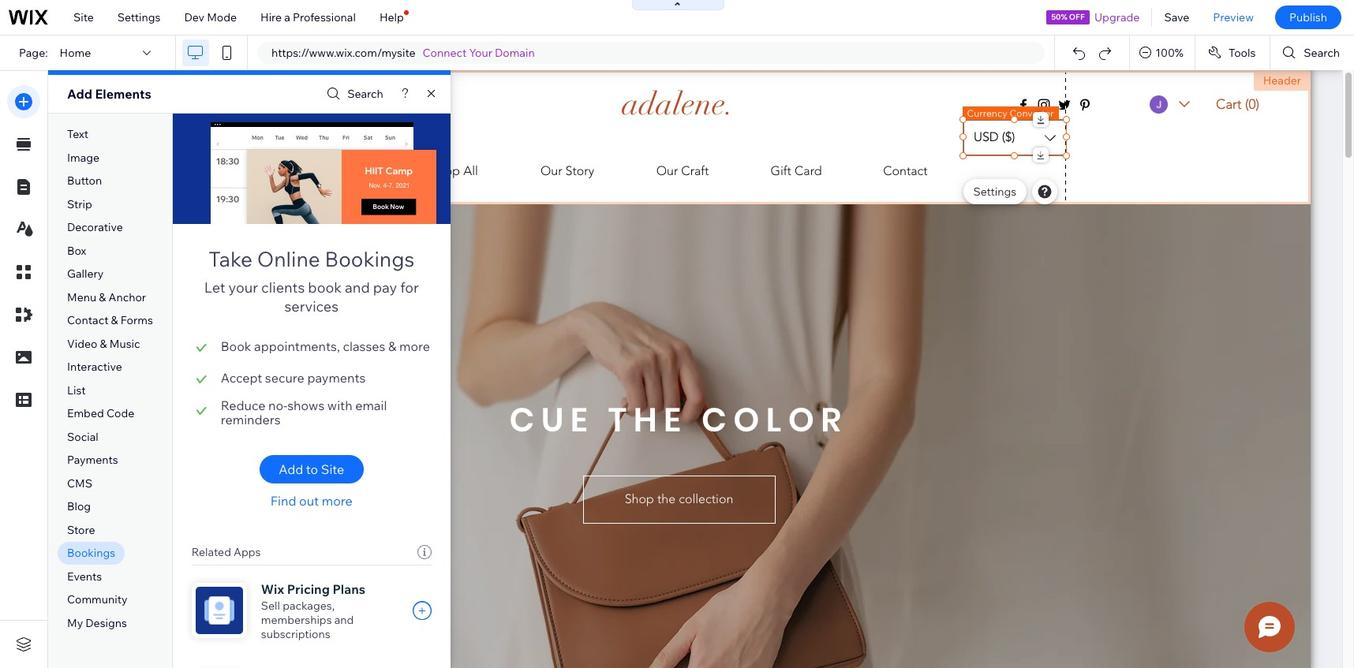 Task type: describe. For each thing, give the bounding box(es) containing it.
home
[[60, 46, 91, 60]]

a
[[284, 10, 290, 24]]

tools
[[1229, 46, 1256, 60]]

add elements
[[67, 86, 151, 102]]

save
[[1164, 10, 1190, 24]]

bookings inside the take online bookings let your clients book and pay for services
[[325, 246, 415, 272]]

social
[[67, 430, 98, 444]]

my designs
[[67, 616, 127, 631]]

hire
[[260, 10, 282, 24]]

site inside button
[[321, 462, 344, 477]]

my
[[67, 616, 83, 631]]

online
[[257, 246, 320, 272]]

add for add to site
[[279, 462, 303, 477]]

1 horizontal spatial more
[[399, 339, 430, 354]]

strip
[[67, 197, 92, 211]]

0 horizontal spatial site
[[73, 10, 94, 24]]

50% off
[[1051, 12, 1085, 22]]

dev
[[184, 10, 204, 24]]

no-
[[268, 398, 287, 414]]

gallery
[[67, 267, 104, 281]]

menu & anchor
[[67, 290, 146, 304]]

related apps
[[192, 545, 261, 560]]

subscriptions
[[261, 627, 330, 642]]

1 horizontal spatial search button
[[1271, 36, 1354, 70]]

save button
[[1153, 0, 1201, 35]]

professional
[[293, 10, 356, 24]]

take online bookings let your clients book and pay for services
[[204, 246, 419, 316]]

off
[[1069, 12, 1085, 22]]

apps
[[234, 545, 261, 560]]

find
[[271, 493, 296, 509]]

wix pricing plans sell packages, memberships and subscriptions
[[261, 582, 365, 642]]

0 vertical spatial search
[[1304, 46, 1340, 60]]

elements
[[95, 86, 151, 102]]

reminders
[[221, 412, 281, 428]]

payments
[[67, 453, 118, 468]]

text
[[67, 127, 88, 141]]

100%
[[1156, 46, 1184, 60]]

1 horizontal spatial settings
[[973, 184, 1017, 198]]

for
[[400, 279, 419, 297]]

pricing
[[287, 582, 330, 597]]

header
[[1263, 73, 1301, 88]]

video & music
[[67, 337, 140, 351]]

reduce no-shows with email reminders
[[221, 398, 387, 428]]

0 horizontal spatial bookings
[[67, 546, 115, 561]]

store
[[67, 523, 95, 537]]

book
[[308, 279, 342, 297]]

memberships
[[261, 613, 332, 627]]

add for add elements
[[67, 86, 92, 102]]

classes
[[343, 339, 385, 354]]

1 vertical spatial search
[[347, 87, 383, 101]]

anchor
[[109, 290, 146, 304]]

box
[[67, 244, 86, 258]]

hire a professional
[[260, 10, 356, 24]]

designs
[[86, 616, 127, 631]]

sell
[[261, 599, 280, 613]]

image
[[67, 150, 100, 165]]

100% button
[[1130, 36, 1195, 70]]

& for menu
[[99, 290, 106, 304]]

contact
[[67, 314, 108, 328]]

cms
[[67, 477, 92, 491]]

packages,
[[283, 599, 335, 613]]



Task type: locate. For each thing, give the bounding box(es) containing it.
settings down currency
[[973, 184, 1017, 198]]

site up home
[[73, 10, 94, 24]]

and down plans
[[334, 613, 354, 627]]

add inside button
[[279, 462, 303, 477]]

community
[[67, 593, 127, 607]]

1 vertical spatial search button
[[323, 82, 383, 105]]

0 vertical spatial settings
[[117, 10, 161, 24]]

bookings
[[325, 246, 415, 272], [67, 546, 115, 561]]

1 vertical spatial more
[[322, 493, 353, 509]]

forms
[[121, 314, 153, 328]]

find out more
[[271, 493, 353, 509]]

preview
[[1213, 10, 1254, 24]]

video
[[67, 337, 97, 351]]

shows
[[287, 398, 325, 414]]

music
[[110, 337, 140, 351]]

tools button
[[1196, 36, 1270, 70]]

0 vertical spatial and
[[345, 279, 370, 297]]

wix
[[261, 582, 284, 597]]

decorative
[[67, 220, 123, 235]]

services
[[284, 298, 339, 316]]

menu
[[67, 290, 96, 304]]

1 horizontal spatial search
[[1304, 46, 1340, 60]]

your
[[229, 279, 258, 297]]

your
[[469, 46, 492, 60]]

& for video
[[100, 337, 107, 351]]

& right classes
[[388, 339, 397, 354]]

0 horizontal spatial add
[[67, 86, 92, 102]]

0 vertical spatial bookings
[[325, 246, 415, 272]]

50%
[[1051, 12, 1067, 22]]

let
[[204, 279, 225, 297]]

1 vertical spatial bookings
[[67, 546, 115, 561]]

1 horizontal spatial add
[[279, 462, 303, 477]]

add up text
[[67, 86, 92, 102]]

more
[[399, 339, 430, 354], [322, 493, 353, 509]]

pay
[[373, 279, 397, 297]]

accept
[[221, 370, 262, 386]]

to
[[306, 462, 318, 477]]

search down 'https://www.wix.com/mysite'
[[347, 87, 383, 101]]

search button down publish button
[[1271, 36, 1354, 70]]

add
[[67, 86, 92, 102], [279, 462, 303, 477]]

1 vertical spatial site
[[321, 462, 344, 477]]

https://www.wix.com/mysite
[[271, 46, 416, 60]]

upgrade
[[1095, 10, 1140, 24]]

add to site
[[279, 462, 344, 477]]

bookings up events
[[67, 546, 115, 561]]

publish button
[[1275, 6, 1342, 29]]

reduce
[[221, 398, 265, 414]]

& right "menu"
[[99, 290, 106, 304]]

site right to
[[321, 462, 344, 477]]

0 vertical spatial add
[[67, 86, 92, 102]]

& right video
[[100, 337, 107, 351]]

add left to
[[279, 462, 303, 477]]

1 vertical spatial add
[[279, 462, 303, 477]]

book
[[221, 339, 251, 354]]

& for contact
[[111, 314, 118, 328]]

accept secure payments
[[221, 370, 366, 386]]

currency
[[967, 107, 1008, 119]]

find out more button
[[259, 493, 364, 509]]

appointments,
[[254, 339, 340, 354]]

0 horizontal spatial search
[[347, 87, 383, 101]]

related
[[192, 545, 231, 560]]

https://www.wix.com/mysite connect your domain
[[271, 46, 535, 60]]

and inside wix pricing plans sell packages, memberships and subscriptions
[[334, 613, 354, 627]]

interactive
[[67, 360, 122, 374]]

add to site button
[[259, 455, 364, 484]]

search
[[1304, 46, 1340, 60], [347, 87, 383, 101]]

1 vertical spatial settings
[[973, 184, 1017, 198]]

secure
[[265, 370, 304, 386]]

0 horizontal spatial settings
[[117, 10, 161, 24]]

more right classes
[[399, 339, 430, 354]]

help
[[379, 10, 404, 24]]

more right "out"
[[322, 493, 353, 509]]

0 vertical spatial site
[[73, 10, 94, 24]]

bookings up pay
[[325, 246, 415, 272]]

search button
[[1271, 36, 1354, 70], [323, 82, 383, 105]]

button
[[67, 174, 102, 188]]

plans
[[333, 582, 365, 597]]

search down publish button
[[1304, 46, 1340, 60]]

connect
[[423, 46, 467, 60]]

search button down 'https://www.wix.com/mysite'
[[323, 82, 383, 105]]

domain
[[495, 46, 535, 60]]

settings left "dev"
[[117, 10, 161, 24]]

book appointments, classes & more
[[221, 339, 430, 354]]

and left pay
[[345, 279, 370, 297]]

embed
[[67, 407, 104, 421]]

0 horizontal spatial more
[[322, 493, 353, 509]]

contact & forms
[[67, 314, 153, 328]]

currency converter
[[967, 107, 1054, 119]]

email
[[355, 398, 387, 414]]

blog
[[67, 500, 91, 514]]

clients
[[261, 279, 305, 297]]

converter
[[1010, 107, 1054, 119]]

0 vertical spatial more
[[399, 339, 430, 354]]

0 horizontal spatial search button
[[323, 82, 383, 105]]

preview button
[[1201, 0, 1266, 35]]

payments
[[307, 370, 366, 386]]

publish
[[1289, 10, 1327, 24]]

1 horizontal spatial bookings
[[325, 246, 415, 272]]

embed code
[[67, 407, 134, 421]]

with
[[327, 398, 352, 414]]

site
[[73, 10, 94, 24], [321, 462, 344, 477]]

0 vertical spatial search button
[[1271, 36, 1354, 70]]

dev mode
[[184, 10, 237, 24]]

events
[[67, 570, 102, 584]]

1 vertical spatial and
[[334, 613, 354, 627]]

out
[[299, 493, 319, 509]]

list
[[67, 383, 86, 398]]

& left forms
[[111, 314, 118, 328]]

mode
[[207, 10, 237, 24]]

1 horizontal spatial site
[[321, 462, 344, 477]]

code
[[106, 407, 134, 421]]

and inside the take online bookings let your clients book and pay for services
[[345, 279, 370, 297]]

and
[[345, 279, 370, 297], [334, 613, 354, 627]]



Task type: vqa. For each thing, say whether or not it's contained in the screenshot.
the 50% OFF
yes



